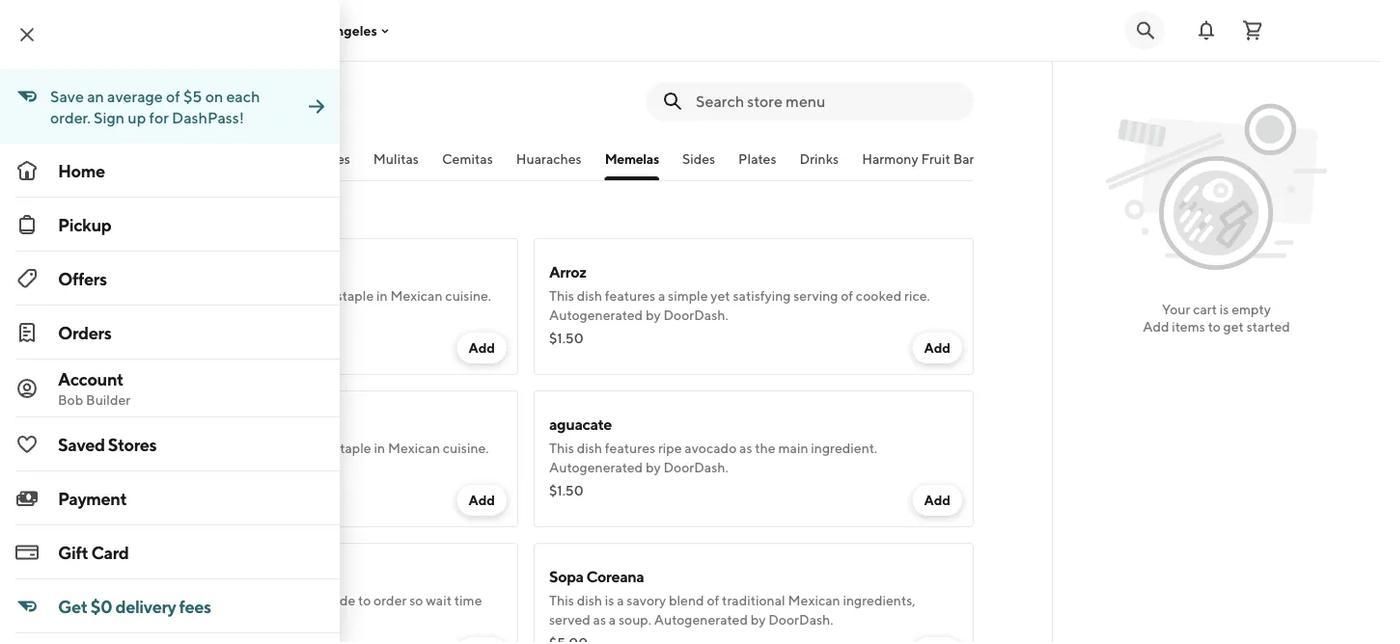 Task type: describe. For each thing, give the bounding box(es) containing it.
rice.
[[904, 288, 930, 304]]

features inside order de tortilla this dish features a serving of tortillas, a staple in mexican cuisine. autogenerated by doordash. $1.75 add
[[149, 288, 200, 304]]

to inside the hard boiled egg served with lime and salt. this item is made to order so wait time will be longer.
[[358, 593, 371, 609]]

get $0 delivery fees link
[[0, 580, 340, 634]]

$0
[[91, 597, 112, 617]]

wait
[[426, 593, 452, 609]]

get
[[58, 597, 87, 617]]

staple inside frijoles this dish features well-cooked beans, a staple in mexican cuisine. autogenerated by doordash. $1.50 add
[[334, 441, 371, 457]]

dish inside sopa coreana this dish is a savory blend of traditional mexican ingredients, served as a soup. autogenerated by doordash.
[[577, 593, 602, 609]]

home
[[58, 160, 105, 181]]

with for egg
[[140, 593, 166, 609]]

each
[[226, 87, 260, 106]]

roja,
[[342, 53, 369, 69]]

add inside order de tortilla this dish features a serving of tortillas, a staple in mexican cuisine. autogenerated by doordash. $1.75 add
[[469, 340, 495, 356]]

get
[[1224, 319, 1244, 335]]

harmony
[[862, 151, 919, 167]]

tortilla inside crispy homemade corn tortilla with salsa roja, onions and cheese topped with a piece of cesina $7.99
[[238, 53, 278, 69]]

account bob builder
[[58, 369, 131, 408]]

$5
[[183, 87, 202, 106]]

close image
[[15, 23, 39, 46]]

made
[[321, 593, 356, 609]]

los angeles
[[301, 22, 377, 38]]

pickup
[[58, 214, 111, 235]]

offers link
[[0, 252, 340, 306]]

is inside your cart is empty add items to get started
[[1220, 302, 1229, 318]]

gift
[[58, 542, 88, 563]]

a inside crispy homemade corn tortilla with salsa roja, onions and cheese topped with a piece of cesina $7.99
[[171, 72, 178, 88]]

in inside frijoles this dish features well-cooked beans, a staple in mexican cuisine. autogenerated by doordash. $1.50 add
[[374, 441, 385, 457]]

drinks
[[800, 151, 839, 167]]

builder
[[86, 392, 131, 408]]

los
[[301, 22, 323, 38]]

gift card
[[58, 542, 129, 563]]

autogenerated inside sopa coreana this dish is a savory blend of traditional mexican ingredients, served as a soup. autogenerated by doordash.
[[654, 612, 748, 628]]

frijoles this dish features well-cooked beans, a staple in mexican cuisine. autogenerated by doordash. $1.50 add
[[94, 416, 495, 509]]

an
[[87, 87, 104, 106]]

tortas
[[227, 151, 265, 167]]

quesadillas
[[74, 151, 146, 167]]

dish for aguacate
[[577, 441, 602, 457]]

yet
[[711, 288, 730, 304]]

bar
[[953, 151, 974, 167]]

by inside aguacate this dish features ripe avocado as the main ingredient. autogenerated by doordash. $1.50 add
[[646, 460, 661, 476]]

mulitas
[[373, 151, 419, 167]]

full menu 9:00 am - 3:40 pm
[[78, 78, 192, 115]]

average
[[107, 87, 163, 106]]

features for frijoles
[[149, 441, 200, 457]]

this inside the hard boiled egg served with lime and salt. this item is made to order so wait time will be longer.
[[251, 593, 276, 609]]

blend
[[669, 593, 704, 609]]

plates button
[[739, 150, 777, 181]]

cheese
[[441, 53, 484, 69]]

is inside sopa coreana this dish is a savory blend of traditional mexican ingredients, served as a soup. autogenerated by doordash.
[[605, 593, 614, 609]]

doordash. inside aguacate this dish features ripe avocado as the main ingredient. autogenerated by doordash. $1.50 add
[[664, 460, 729, 476]]

arroz
[[549, 263, 587, 281]]

for
[[149, 109, 169, 127]]

tortas y sandwiches button
[[227, 150, 350, 181]]

tortillas,
[[275, 288, 324, 304]]

item
[[279, 593, 306, 609]]

cemitas button
[[442, 150, 493, 181]]

egg
[[177, 568, 205, 586]]

autogenerated inside aguacate this dish features ripe avocado as the main ingredient. autogenerated by doordash. $1.50 add
[[549, 460, 643, 476]]

and inside the hard boiled egg served with lime and salt. this item is made to order so wait time will be longer.
[[198, 593, 221, 609]]

by inside arroz this dish features a simple yet satisfying serving of cooked rice. autogenerated by doordash. $1.50 add
[[646, 307, 661, 323]]

tortilla inside order de tortilla this dish features a serving of tortillas, a staple in mexican cuisine. autogenerated by doordash. $1.75 add
[[153, 263, 198, 281]]

$1.50 for arroz
[[549, 331, 584, 347]]

0 horizontal spatial sides
[[78, 196, 129, 221]]

order inside order de tortilla this dish features a serving of tortillas, a staple in mexican cuisine. autogenerated by doordash. $1.75 add
[[94, 263, 130, 281]]

payment link
[[0, 472, 340, 526]]

add item to cart image
[[469, 638, 495, 643]]

doordash. inside order de tortilla this dish features a serving of tortillas, a staple in mexican cuisine. autogenerated by doordash. $1.75 add
[[208, 307, 273, 323]]

sopa coreana this dish is a savory blend of traditional mexican ingredients, served as a soup. autogenerated by doordash.
[[549, 568, 916, 628]]

this inside order de tortilla this dish features a serving of tortillas, a staple in mexican cuisine. autogenerated by doordash. $1.75 add
[[94, 288, 119, 304]]

full
[[78, 78, 105, 96]]

saved stores link
[[0, 418, 340, 472]]

served
[[94, 593, 137, 609]]

$1.50 inside aguacate this dish features ripe avocado as the main ingredient. autogenerated by doordash. $1.50 add
[[549, 483, 584, 499]]

frijoles
[[94, 416, 143, 434]]

features for aguacate
[[605, 441, 656, 457]]

and inside crispy homemade corn tortilla with salsa roja, onions and cheese topped with a piece of cesina $7.99
[[415, 53, 438, 69]]

gift card link
[[0, 526, 340, 580]]

savory
[[627, 593, 666, 609]]

$7.99
[[94, 95, 127, 111]]

add inside aguacate this dish features ripe avocado as the main ingredient. autogenerated by doordash. $1.50 add
[[924, 493, 951, 509]]

cuisine. inside order de tortilla this dish features a serving of tortillas, a staple in mexican cuisine. autogenerated by doordash. $1.75 add
[[445, 288, 491, 304]]

add inside frijoles this dish features well-cooked beans, a staple in mexican cuisine. autogenerated by doordash. $1.50 add
[[469, 493, 495, 509]]

1 vertical spatial with
[[141, 72, 168, 88]]

add inside your cart is empty add items to get started
[[1143, 319, 1169, 335]]

corn
[[208, 53, 235, 69]]

traditional
[[722, 593, 785, 609]]

autogenerated inside frijoles this dish features well-cooked beans, a staple in mexican cuisine. autogenerated by doordash. $1.50 add
[[94, 460, 187, 476]]

longer.
[[136, 612, 177, 628]]

by inside sopa coreana this dish is a savory blend of traditional mexican ingredients, served as a soup. autogenerated by doordash.
[[751, 612, 766, 628]]

sign
[[94, 109, 125, 127]]

piece
[[180, 72, 214, 88]]

empty
[[1232, 302, 1271, 318]]

saved
[[58, 434, 105, 455]]

los angeles button
[[301, 22, 393, 38]]

autogenerated inside order de tortilla this dish features a serving of tortillas, a staple in mexican cuisine. autogenerated by doordash. $1.75 add
[[94, 307, 187, 323]]

add button for frijoles
[[457, 486, 507, 516]]

main
[[779, 441, 808, 457]]

features for arroz
[[605, 288, 656, 304]]

cesina
[[232, 72, 271, 88]]

time
[[454, 593, 482, 609]]

saved stores
[[58, 434, 157, 455]]

homemade
[[136, 53, 205, 69]]

crispy
[[94, 53, 133, 69]]

pickup link
[[0, 198, 340, 252]]

sopa
[[549, 568, 584, 586]]

dish for frijoles
[[121, 441, 147, 457]]

a left soup.
[[609, 612, 616, 628]]

mexican inside order de tortilla this dish features a serving of tortillas, a staple in mexican cuisine. autogenerated by doordash. $1.75 add
[[390, 288, 443, 304]]

of inside order de tortilla this dish features a serving of tortillas, a staple in mexican cuisine. autogenerated by doordash. $1.75 add
[[260, 288, 272, 304]]

of inside crispy homemade corn tortilla with salsa roja, onions and cheese topped with a piece of cesina $7.99
[[217, 72, 229, 88]]

be
[[117, 612, 133, 628]]

cemitas
[[442, 151, 493, 167]]

boiled
[[130, 568, 174, 586]]

3:40
[[141, 99, 170, 115]]

doordash. inside frijoles this dish features well-cooked beans, a staple in mexican cuisine. autogenerated by doordash. $1.50 add
[[208, 460, 273, 476]]

as inside sopa coreana this dish is a savory blend of traditional mexican ingredients, served as a soup. autogenerated by doordash.
[[593, 612, 606, 628]]

the
[[755, 441, 776, 457]]

add button for order de tortilla
[[457, 333, 507, 364]]

topped
[[94, 72, 138, 88]]

items
[[1172, 319, 1205, 335]]

serving inside arroz this dish features a simple yet satisfying serving of cooked rice. autogenerated by doordash. $1.50 add
[[794, 288, 838, 304]]

coreana
[[586, 568, 644, 586]]

as inside aguacate this dish features ripe avocado as the main ingredient. autogenerated by doordash. $1.50 add
[[739, 441, 752, 457]]

order inside the hard boiled egg served with lime and salt. this item is made to order so wait time will be longer.
[[374, 593, 407, 609]]

sandwiches
[[277, 151, 350, 167]]



Task type: vqa. For each thing, say whether or not it's contained in the screenshot.
Aldi,
no



Task type: locate. For each thing, give the bounding box(es) containing it.
y
[[267, 151, 274, 167]]

0 horizontal spatial is
[[309, 593, 318, 609]]

0 horizontal spatial to
[[358, 593, 371, 609]]

$1.50 down saved stores
[[94, 483, 128, 499]]

0 vertical spatial staple
[[336, 288, 374, 304]]

dish down aguacate
[[577, 441, 602, 457]]

1 horizontal spatial tortilla
[[238, 53, 278, 69]]

avocado
[[685, 441, 737, 457]]

features up orders 'link'
[[149, 288, 200, 304]]

1 vertical spatial cooked
[[233, 441, 279, 457]]

dish inside aguacate this dish features ripe avocado as the main ingredient. autogenerated by doordash. $1.50 add
[[577, 441, 602, 457]]

by inside order de tortilla this dish features a serving of tortillas, a staple in mexican cuisine. autogenerated by doordash. $1.75 add
[[190, 307, 205, 323]]

staple
[[336, 288, 374, 304], [334, 441, 371, 457]]

add button for arroz
[[913, 333, 962, 364]]

is right item on the bottom of the page
[[309, 593, 318, 609]]

onions
[[371, 53, 412, 69]]

arroz this dish features a simple yet satisfying serving of cooked rice. autogenerated by doordash. $1.50 add
[[549, 263, 951, 356]]

doordash. inside arroz this dish features a simple yet satisfying serving of cooked rice. autogenerated by doordash. $1.50 add
[[664, 307, 729, 323]]

0 vertical spatial in
[[376, 288, 388, 304]]

satisfying
[[733, 288, 791, 304]]

cooked left "beans,"
[[233, 441, 279, 457]]

autogenerated down aguacate
[[549, 460, 643, 476]]

doordash. down offers link
[[208, 307, 273, 323]]

1 vertical spatial sides
[[78, 196, 129, 221]]

1 vertical spatial mexican
[[388, 441, 440, 457]]

tortilla
[[238, 53, 278, 69], [153, 263, 198, 281]]

save an average of $5 on each order. sign up for dashpass! status
[[0, 70, 305, 144]]

1 horizontal spatial as
[[739, 441, 752, 457]]

order.
[[50, 109, 91, 127]]

$1.50 down aguacate
[[549, 483, 584, 499]]

1 horizontal spatial and
[[415, 53, 438, 69]]

doordash. down traditional
[[769, 612, 834, 628]]

0 horizontal spatial serving
[[212, 288, 257, 304]]

1 vertical spatial staple
[[334, 441, 371, 457]]

on
[[205, 87, 223, 106]]

card
[[91, 542, 129, 563]]

dish down the frijoles at the bottom left of the page
[[121, 441, 147, 457]]

salt.
[[224, 593, 249, 609]]

1 horizontal spatial serving
[[794, 288, 838, 304]]

of left tortillas,
[[260, 288, 272, 304]]

staple right tortillas,
[[336, 288, 374, 304]]

features left ripe
[[605, 441, 656, 457]]

huaraches
[[516, 151, 582, 167]]

with inside the hard boiled egg served with lime and salt. this item is made to order so wait time will be longer.
[[140, 593, 166, 609]]

0 horizontal spatial cooked
[[233, 441, 279, 457]]

cooked inside arroz this dish features a simple yet satisfying serving of cooked rice. autogenerated by doordash. $1.50 add
[[856, 288, 902, 304]]

dish inside arroz this dish features a simple yet satisfying serving of cooked rice. autogenerated by doordash. $1.50 add
[[577, 288, 602, 304]]

to inside your cart is empty add items to get started
[[1208, 319, 1221, 335]]

autogenerated down blend
[[654, 612, 748, 628]]

a left simple
[[658, 288, 665, 304]]

a inside arroz this dish features a simple yet satisfying serving of cooked rice. autogenerated by doordash. $1.50 add
[[658, 288, 665, 304]]

salsa
[[310, 53, 340, 69]]

mexican inside sopa coreana this dish is a savory blend of traditional mexican ingredients, served as a soup. autogenerated by doordash.
[[788, 593, 840, 609]]

in right "beans,"
[[374, 441, 385, 457]]

de
[[133, 263, 151, 281]]

angeles
[[326, 22, 377, 38]]

ingredient.
[[811, 441, 878, 457]]

fruit
[[921, 151, 951, 167]]

staple right "beans,"
[[334, 441, 371, 457]]

add button
[[457, 333, 507, 364], [913, 333, 962, 364], [457, 486, 507, 516], [913, 486, 962, 516]]

orders
[[58, 322, 111, 343]]

dish for arroz
[[577, 288, 602, 304]]

add button for aguacate
[[913, 486, 962, 516]]

this up served
[[549, 593, 574, 609]]

1 vertical spatial cuisine.
[[443, 441, 489, 457]]

of left $5
[[166, 87, 180, 106]]

1 vertical spatial in
[[374, 441, 385, 457]]

in right tortillas,
[[376, 288, 388, 304]]

get $0 delivery fees
[[58, 597, 211, 617]]

soup.
[[619, 612, 652, 628]]

order
[[94, 263, 130, 281], [374, 593, 407, 609]]

doordash. down avocado
[[664, 460, 729, 476]]

this down the arroz
[[549, 288, 574, 304]]

of inside sopa coreana this dish is a savory blend of traditional mexican ingredients, served as a soup. autogenerated by doordash.
[[707, 593, 719, 609]]

this inside sopa coreana this dish is a savory blend of traditional mexican ingredients, served as a soup. autogenerated by doordash.
[[549, 593, 574, 609]]

account
[[58, 369, 123, 389]]

and
[[415, 53, 438, 69], [198, 593, 221, 609]]

in inside order de tortilla this dish features a serving of tortillas, a staple in mexican cuisine. autogenerated by doordash. $1.75 add
[[376, 288, 388, 304]]

mexican inside frijoles this dish features well-cooked beans, a staple in mexican cuisine. autogenerated by doordash. $1.50 add
[[388, 441, 440, 457]]

doordash. down simple
[[664, 307, 729, 323]]

serving
[[212, 288, 257, 304], [794, 288, 838, 304]]

features inside frijoles this dish features well-cooked beans, a staple in mexican cuisine. autogenerated by doordash. $1.50 add
[[149, 441, 200, 457]]

orders link
[[0, 306, 340, 360]]

this inside arroz this dish features a simple yet satisfying serving of cooked rice. autogenerated by doordash. $1.50 add
[[549, 288, 574, 304]]

1 vertical spatial tortilla
[[153, 263, 198, 281]]

dish down de
[[121, 288, 147, 304]]

cooked inside frijoles this dish features well-cooked beans, a staple in mexican cuisine. autogenerated by doordash. $1.50 add
[[233, 441, 279, 457]]

0 horizontal spatial and
[[198, 593, 221, 609]]

serving right satisfying
[[794, 288, 838, 304]]

0 vertical spatial order
[[94, 263, 130, 281]]

aguacate this dish features ripe avocado as the main ingredient. autogenerated by doordash. $1.50 add
[[549, 416, 951, 509]]

a up soup.
[[617, 593, 624, 609]]

beans,
[[282, 441, 322, 457]]

staple inside order de tortilla this dish features a serving of tortillas, a staple in mexican cuisine. autogenerated by doordash. $1.75 add
[[336, 288, 374, 304]]

of right blend
[[707, 593, 719, 609]]

add inside arroz this dish features a simple yet satisfying serving of cooked rice. autogenerated by doordash. $1.50 add
[[924, 340, 951, 356]]

$1.50 inside arroz this dish features a simple yet satisfying serving of cooked rice. autogenerated by doordash. $1.50 add
[[549, 331, 584, 347]]

offers
[[58, 268, 107, 289]]

1 vertical spatial order
[[374, 593, 407, 609]]

1 vertical spatial as
[[593, 612, 606, 628]]

of inside save an average of $5 on each order. sign up for dashpass!
[[166, 87, 180, 106]]

features inside arroz this dish features a simple yet satisfying serving of cooked rice. autogenerated by doordash. $1.50 add
[[605, 288, 656, 304]]

in
[[376, 288, 388, 304], [374, 441, 385, 457]]

order left "so"
[[374, 593, 407, 609]]

cart
[[1193, 302, 1217, 318]]

0 vertical spatial with
[[281, 53, 307, 69]]

hard boiled egg served with lime and salt. this item is made to order so wait time will be longer.
[[94, 568, 482, 628]]

a right tortillas,
[[327, 288, 334, 304]]

of left rice.
[[841, 288, 853, 304]]

served
[[549, 612, 591, 628]]

tortas y sandwiches
[[227, 151, 350, 167]]

sides
[[682, 151, 715, 167], [78, 196, 129, 221]]

is right "cart"
[[1220, 302, 1229, 318]]

order left de
[[94, 263, 130, 281]]

crispy homemade corn tortilla with salsa roja, onions and cheese topped with a piece of cesina $7.99
[[94, 53, 484, 111]]

will
[[94, 612, 114, 628]]

save an average of $5 on each order. sign up for dashpass! link
[[0, 70, 340, 144]]

serving left tortillas,
[[212, 288, 257, 304]]

a down homemade
[[171, 72, 178, 88]]

bob
[[58, 392, 83, 408]]

with left the salsa
[[281, 53, 307, 69]]

serving inside order de tortilla this dish features a serving of tortillas, a staple in mexican cuisine. autogenerated by doordash. $1.75 add
[[212, 288, 257, 304]]

and right onions
[[415, 53, 438, 69]]

tortilla right de
[[153, 263, 198, 281]]

this inside frijoles this dish features well-cooked beans, a staple in mexican cuisine. autogenerated by doordash. $1.50 add
[[94, 441, 119, 457]]

autogenerated down the arroz
[[549, 307, 643, 323]]

as right served
[[593, 612, 606, 628]]

by inside frijoles this dish features well-cooked beans, a staple in mexican cuisine. autogenerated by doordash. $1.50 add
[[190, 460, 205, 476]]

dish down the arroz
[[577, 288, 602, 304]]

payment
[[58, 488, 127, 509]]

autogenerated up $1.75
[[94, 307, 187, 323]]

2 vertical spatial mexican
[[788, 593, 840, 609]]

this inside aguacate this dish features ripe avocado as the main ingredient. autogenerated by doordash. $1.50 add
[[549, 441, 574, 457]]

huaraches button
[[516, 150, 582, 181]]

Item Search search field
[[696, 91, 959, 112]]

0 vertical spatial and
[[415, 53, 438, 69]]

1 vertical spatial to
[[358, 593, 371, 609]]

ripe
[[658, 441, 682, 457]]

save an average of $5 on each order. sign up for dashpass!
[[50, 87, 260, 127]]

$1.50 for frijoles
[[94, 483, 128, 499]]

this up orders
[[94, 288, 119, 304]]

0 vertical spatial tortilla
[[238, 53, 278, 69]]

as left "the" at the bottom of page
[[739, 441, 752, 457]]

autogenerated inside arroz this dish features a simple yet satisfying serving of cooked rice. autogenerated by doordash. $1.50 add
[[549, 307, 643, 323]]

aguacate
[[549, 416, 612, 434]]

0 horizontal spatial as
[[593, 612, 606, 628]]

this down the frijoles at the bottom left of the page
[[94, 441, 119, 457]]

with up longer.
[[140, 593, 166, 609]]

$1.50 down the arroz
[[549, 331, 584, 347]]

sides down home
[[78, 196, 129, 221]]

is inside the hard boiled egg served with lime and salt. this item is made to order so wait time will be longer.
[[309, 593, 318, 609]]

harmony fruit bar button
[[862, 150, 974, 181]]

doordash. down well-
[[208, 460, 273, 476]]

0 vertical spatial as
[[739, 441, 752, 457]]

autogenerated down stores
[[94, 460, 187, 476]]

menu
[[108, 78, 150, 96]]

a inside frijoles this dish features well-cooked beans, a staple in mexican cuisine. autogenerated by doordash. $1.50 add
[[324, 441, 331, 457]]

1 horizontal spatial sides
[[682, 151, 715, 167]]

cooked
[[856, 288, 902, 304], [233, 441, 279, 457]]

0 vertical spatial sides
[[682, 151, 715, 167]]

up
[[128, 109, 146, 127]]

of inside arroz this dish features a simple yet satisfying serving of cooked rice. autogenerated by doordash. $1.50 add
[[841, 288, 853, 304]]

mexican for sopa
[[788, 593, 840, 609]]

dish up served
[[577, 593, 602, 609]]

1 horizontal spatial to
[[1208, 319, 1221, 335]]

your
[[1162, 302, 1191, 318]]

memelas
[[605, 151, 659, 167]]

a right "beans,"
[[324, 441, 331, 457]]

9:00
[[78, 99, 109, 115]]

$1.75
[[94, 331, 126, 347]]

2 serving from the left
[[794, 288, 838, 304]]

with down homemade
[[141, 72, 168, 88]]

$1.50
[[549, 331, 584, 347], [94, 483, 128, 499], [549, 483, 584, 499]]

2 vertical spatial with
[[140, 593, 166, 609]]

mexican
[[390, 288, 443, 304], [388, 441, 440, 457], [788, 593, 840, 609]]

1 vertical spatial and
[[198, 593, 221, 609]]

1 horizontal spatial cooked
[[856, 288, 902, 304]]

$1.50 inside frijoles this dish features well-cooked beans, a staple in mexican cuisine. autogenerated by doordash. $1.50 add
[[94, 483, 128, 499]]

tortilla up the cesina
[[238, 53, 278, 69]]

a up orders 'link'
[[203, 288, 210, 304]]

stores
[[108, 434, 157, 455]]

0 vertical spatial cuisine.
[[445, 288, 491, 304]]

a
[[171, 72, 178, 88], [203, 288, 210, 304], [327, 288, 334, 304], [658, 288, 665, 304], [324, 441, 331, 457], [617, 593, 624, 609], [609, 612, 616, 628]]

1 serving from the left
[[212, 288, 257, 304]]

sides button
[[682, 150, 715, 181]]

1 horizontal spatial is
[[605, 593, 614, 609]]

features inside aguacate this dish features ripe avocado as the main ingredient. autogenerated by doordash. $1.50 add
[[605, 441, 656, 457]]

to left get
[[1208, 319, 1221, 335]]

to right made
[[358, 593, 371, 609]]

0 vertical spatial to
[[1208, 319, 1221, 335]]

doordash.
[[208, 307, 273, 323], [664, 307, 729, 323], [208, 460, 273, 476], [664, 460, 729, 476], [769, 612, 834, 628]]

dish inside frijoles this dish features well-cooked beans, a staple in mexican cuisine. autogenerated by doordash. $1.50 add
[[121, 441, 147, 457]]

2 horizontal spatial is
[[1220, 302, 1229, 318]]

0 horizontal spatial order
[[94, 263, 130, 281]]

plates
[[739, 151, 777, 167]]

doordash. inside sopa coreana this dish is a savory blend of traditional mexican ingredients, served as a soup. autogenerated by doordash.
[[769, 612, 834, 628]]

is down coreana at the bottom left of page
[[605, 593, 614, 609]]

so
[[409, 593, 423, 609]]

0 vertical spatial cooked
[[856, 288, 902, 304]]

pm
[[173, 99, 192, 115]]

sides left "plates"
[[682, 151, 715, 167]]

as
[[739, 441, 752, 457], [593, 612, 606, 628]]

started
[[1247, 319, 1290, 335]]

cuisine.
[[445, 288, 491, 304], [443, 441, 489, 457]]

1 horizontal spatial order
[[374, 593, 407, 609]]

order de tortilla this dish features a serving of tortillas, a staple in mexican cuisine. autogenerated by doordash. $1.75 add
[[94, 263, 495, 356]]

mexican for frijoles
[[388, 441, 440, 457]]

this down aguacate
[[549, 441, 574, 457]]

cooked left rice.
[[856, 288, 902, 304]]

features left well-
[[149, 441, 200, 457]]

of down corn
[[217, 72, 229, 88]]

with for corn
[[281, 53, 307, 69]]

quesadillas button
[[74, 150, 146, 181]]

notification bell image
[[1195, 19, 1218, 42]]

cuisine. inside frijoles this dish features well-cooked beans, a staple in mexican cuisine. autogenerated by doordash. $1.50 add
[[443, 441, 489, 457]]

0 vertical spatial mexican
[[390, 288, 443, 304]]

and left the salt.
[[198, 593, 221, 609]]

0 items, open order cart image
[[1241, 19, 1265, 42]]

dish inside order de tortilla this dish features a serving of tortillas, a staple in mexican cuisine. autogenerated by doordash. $1.75 add
[[121, 288, 147, 304]]

this right the salt.
[[251, 593, 276, 609]]

0 horizontal spatial tortilla
[[153, 263, 198, 281]]

dish
[[121, 288, 147, 304], [577, 288, 602, 304], [121, 441, 147, 457], [577, 441, 602, 457], [577, 593, 602, 609]]

add item to cart image
[[924, 638, 951, 643]]

lime
[[169, 593, 195, 609]]

features left simple
[[605, 288, 656, 304]]



